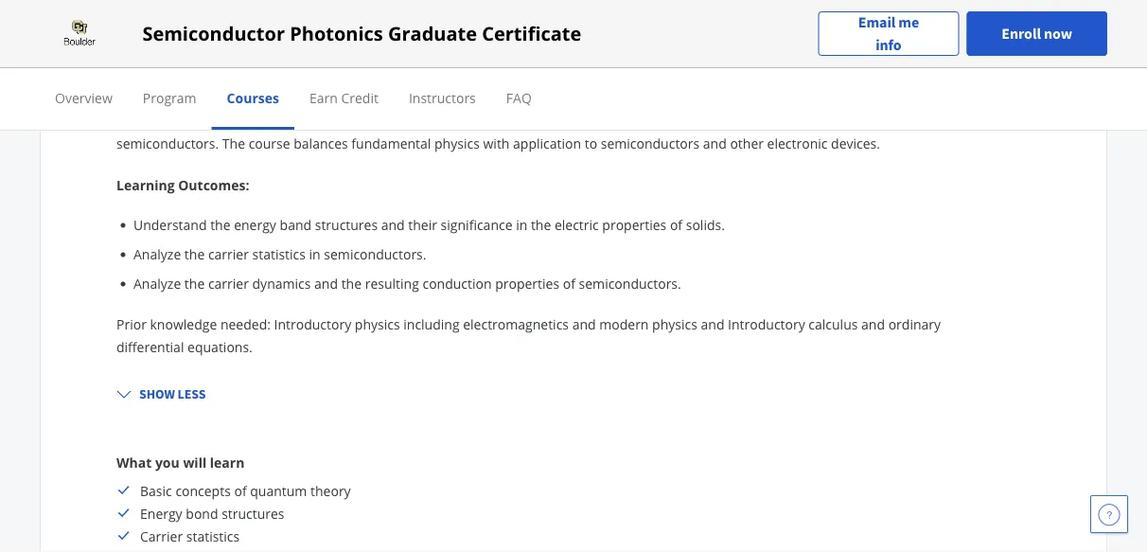 Task type: locate. For each thing, give the bounding box(es) containing it.
concepts up balances
[[294, 111, 350, 129]]

concepts up the bond
[[176, 482, 231, 500]]

1 horizontal spatial structures
[[315, 216, 378, 234]]

1 vertical spatial quantum
[[250, 482, 307, 500]]

1 vertical spatial semiconductors.
[[324, 245, 427, 263]]

quantum up energy bond structures
[[250, 482, 307, 500]]

earn credit
[[310, 89, 379, 107]]

and up application on the top
[[552, 111, 576, 129]]

list
[[124, 215, 997, 294]]

semiconductors. up 'resulting' in the left of the page
[[324, 245, 427, 263]]

course down program link
[[145, 111, 187, 129]]

basic
[[140, 482, 172, 500]]

1 vertical spatial properties
[[496, 275, 560, 293]]

application
[[513, 134, 582, 152]]

in down band
[[309, 245, 321, 263]]

basic
[[260, 111, 291, 129]]

1 vertical spatial analyze
[[134, 275, 181, 293]]

in right the significance
[[516, 216, 528, 234]]

properties
[[603, 216, 667, 234], [496, 275, 560, 293]]

earn credit link
[[310, 89, 379, 107]]

0 vertical spatial statistics
[[252, 245, 306, 263]]

and right the modern
[[701, 315, 725, 333]]

carrier
[[795, 111, 836, 129], [208, 245, 249, 263], [208, 275, 249, 293]]

help center image
[[1099, 503, 1121, 526]]

0 vertical spatial analyze
[[134, 245, 181, 263]]

1 vertical spatial carrier
[[208, 245, 249, 263]]

0 horizontal spatial semiconductors.
[[116, 134, 219, 152]]

energy
[[234, 216, 276, 234]]

program
[[143, 89, 197, 107]]

electronic
[[768, 134, 828, 152]]

of inside understand the energy band structures and their significance in the electric properties of solids. list item
[[670, 216, 683, 234]]

understand
[[134, 216, 207, 234]]

energy bond structures
[[140, 504, 285, 522]]

2 horizontal spatial semiconductors.
[[579, 275, 682, 293]]

1 vertical spatial structures
[[222, 504, 285, 522]]

overview
[[116, 83, 179, 101], [55, 89, 113, 107]]

other
[[731, 134, 764, 152]]

2 introductory from the left
[[728, 315, 806, 333]]

carrier down the energy
[[208, 245, 249, 263]]

concepts
[[294, 111, 350, 129], [176, 482, 231, 500]]

course
[[145, 111, 187, 129], [249, 134, 290, 152]]

in right behaviors
[[903, 111, 915, 129]]

in
[[903, 111, 915, 129], [516, 216, 528, 234], [309, 245, 321, 263]]

theory
[[453, 111, 494, 129], [660, 111, 701, 129], [311, 482, 351, 500]]

semiconductors.
[[116, 134, 219, 152], [324, 245, 427, 263], [579, 275, 682, 293]]

overview up this
[[116, 83, 179, 101]]

prior knowledge needed: introductory physics including electromagnetics and modern physics and introductory calculus and ordinary differential equations.
[[116, 315, 942, 356]]

presents
[[579, 111, 633, 129]]

structures inside list item
[[315, 216, 378, 234]]

2 horizontal spatial physics
[[653, 315, 698, 333]]

1 horizontal spatial properties
[[603, 216, 667, 234]]

semiconductor
[[142, 20, 285, 46], [200, 41, 315, 61]]

0 vertical spatial carrier
[[795, 111, 836, 129]]

the left electric
[[531, 216, 552, 234]]

1 horizontal spatial physics
[[435, 134, 480, 152]]

0 horizontal spatial structures
[[222, 504, 285, 522]]

understand the energy band structures and their significance in the electric properties of solids.
[[134, 216, 725, 234]]

band
[[280, 216, 312, 234]]

overview down "university of colorado boulder" image
[[55, 89, 113, 107]]

statistics down energy bond structures
[[186, 527, 240, 545]]

1 horizontal spatial concepts
[[294, 111, 350, 129]]

the up knowledge on the left bottom of page
[[185, 275, 205, 293]]

2 vertical spatial in
[[309, 245, 321, 263]]

0 vertical spatial concepts
[[294, 111, 350, 129]]

0 horizontal spatial in
[[309, 245, 321, 263]]

physics right the modern
[[653, 315, 698, 333]]

semiconductors. up the modern
[[579, 275, 682, 293]]

1 horizontal spatial theory
[[453, 111, 494, 129]]

0 vertical spatial in
[[903, 111, 915, 129]]

1 vertical spatial course
[[249, 134, 290, 152]]

2 horizontal spatial in
[[903, 111, 915, 129]]

the
[[222, 134, 245, 152]]

semiconductors. up learning outcomes:
[[116, 134, 219, 152]]

solids
[[513, 111, 549, 129]]

physics down 'resulting' in the left of the page
[[355, 315, 400, 333]]

structures right band
[[315, 216, 378, 234]]

course down basic
[[249, 134, 290, 152]]

0 horizontal spatial overview
[[55, 89, 113, 107]]

of down credit
[[353, 111, 366, 129]]

program link
[[143, 89, 197, 107]]

analyze up prior
[[134, 275, 181, 293]]

analyze
[[134, 245, 181, 263], [134, 275, 181, 293]]

0 vertical spatial structures
[[315, 216, 378, 234]]

2 horizontal spatial theory
[[660, 111, 701, 129]]

carrier up the electronic
[[795, 111, 836, 129]]

0 horizontal spatial physics
[[355, 315, 400, 333]]

introductory left calculus
[[728, 315, 806, 333]]

electric
[[555, 216, 599, 234]]

faq
[[507, 89, 532, 107]]

differential
[[116, 338, 184, 356]]

info
[[876, 36, 902, 54]]

properties up electromagnetics
[[496, 275, 560, 293]]

physics left 'with' on the left
[[435, 134, 480, 152]]

structures
[[315, 216, 378, 234], [222, 504, 285, 522]]

statistics up dynamics
[[252, 245, 306, 263]]

me
[[899, 13, 920, 32]]

1 horizontal spatial introductory
[[728, 315, 806, 333]]

2 analyze from the top
[[134, 275, 181, 293]]

0 horizontal spatial properties
[[496, 275, 560, 293]]

physics
[[435, 134, 480, 152], [355, 315, 400, 333], [653, 315, 698, 333]]

carrier up needed:
[[208, 275, 249, 293]]

2 vertical spatial carrier
[[208, 275, 249, 293]]

introductory
[[274, 315, 352, 333], [728, 315, 806, 333]]

carrier for analyze the carrier statistics in semiconductors.
[[208, 245, 249, 263]]

0 horizontal spatial introductory
[[274, 315, 352, 333]]

0 horizontal spatial concepts
[[176, 482, 231, 500]]

fundamental
[[352, 134, 431, 152]]

1 vertical spatial in
[[516, 216, 528, 234]]

(1
[[378, 41, 392, 61]]

and
[[552, 111, 576, 129], [704, 134, 727, 152], [381, 216, 405, 234], [315, 275, 338, 293], [573, 315, 596, 333], [701, 315, 725, 333], [862, 315, 886, 333]]

you
[[155, 453, 180, 471]]

carrier
[[140, 527, 183, 545]]

0 vertical spatial semiconductors.
[[116, 134, 219, 152]]

of down analyze the carrier statistics in semiconductors. list item
[[563, 275, 576, 293]]

knowledge
[[150, 315, 217, 333]]

dynamics
[[252, 275, 311, 293]]

modern
[[600, 315, 649, 333]]

energy
[[140, 504, 182, 522]]

ecea
[[116, 41, 154, 61]]

1 vertical spatial statistics
[[186, 527, 240, 545]]

solids.
[[686, 216, 725, 234]]

1 analyze from the top
[[134, 245, 181, 263]]

properties right electric
[[603, 216, 667, 234]]

of left solids.
[[670, 216, 683, 234]]

courses link
[[227, 89, 279, 107]]

quantum down instructors
[[393, 111, 450, 129]]

the
[[369, 111, 390, 129], [636, 111, 657, 129], [771, 111, 792, 129], [210, 216, 231, 234], [531, 216, 552, 234], [185, 245, 205, 263], [185, 275, 205, 293], [342, 275, 362, 293]]

needed:
[[221, 315, 271, 333]]

email me info
[[859, 13, 920, 54]]

in inside this course introduces basic concepts of the quantum theory of solids and presents the theory describing the carrier behaviors in semiconductors. the course balances fundamental physics with application to semiconductors and other electronic devices.
[[903, 111, 915, 129]]

introductory down dynamics
[[274, 315, 352, 333]]

this
[[116, 111, 142, 129]]

0 horizontal spatial course
[[145, 111, 187, 129]]

0 horizontal spatial statistics
[[186, 527, 240, 545]]

1 horizontal spatial quantum
[[393, 111, 450, 129]]

balances
[[294, 134, 348, 152]]

overview inside certificate menu element
[[55, 89, 113, 107]]

to
[[585, 134, 598, 152]]

basic concepts of quantum theory
[[140, 482, 351, 500]]

devices.
[[832, 134, 881, 152]]

carrier inside this course introduces basic concepts of the quantum theory of solids and presents the theory describing the carrier behaviors in semiconductors. the course balances fundamental physics with application to semiconductors and other electronic devices.
[[795, 111, 836, 129]]

quantum
[[393, 111, 450, 129], [250, 482, 307, 500]]

conduction
[[423, 275, 492, 293]]

2 vertical spatial semiconductors.
[[579, 275, 682, 293]]

0 vertical spatial quantum
[[393, 111, 450, 129]]

analyze down understand
[[134, 245, 181, 263]]

instructors link
[[409, 89, 476, 107]]

structures down basic concepts of quantum theory
[[222, 504, 285, 522]]

enroll now
[[1002, 24, 1073, 43]]

1 horizontal spatial statistics
[[252, 245, 306, 263]]

enroll
[[1002, 24, 1042, 43]]



Task type: vqa. For each thing, say whether or not it's contained in the screenshot.
leftmost design
no



Task type: describe. For each thing, give the bounding box(es) containing it.
of inside analyze the carrier dynamics and the resulting conduction properties of semiconductors. list item
[[563, 275, 576, 293]]

and left their on the top of page
[[381, 216, 405, 234]]

quantum inside this course introduces basic concepts of the quantum theory of solids and presents the theory describing the carrier behaviors in semiconductors. the course balances fundamental physics with application to semiconductors and other electronic devices.
[[393, 111, 450, 129]]

of up 'with' on the left
[[497, 111, 510, 129]]

introduces
[[190, 111, 256, 129]]

the down understand
[[185, 245, 205, 263]]

this course introduces basic concepts of the quantum theory of solids and presents the theory describing the carrier behaviors in semiconductors. the course balances fundamental physics with application to semiconductors and other electronic devices.
[[116, 111, 915, 152]]

will
[[183, 453, 207, 471]]

credit)
[[396, 41, 445, 61]]

analyze the carrier dynamics and the resulting conduction properties of semiconductors.
[[134, 275, 682, 293]]

describing
[[704, 111, 768, 129]]

email me info button
[[819, 11, 960, 56]]

1 horizontal spatial course
[[249, 134, 290, 152]]

1 vertical spatial concepts
[[176, 482, 231, 500]]

the up "semiconductors"
[[636, 111, 657, 129]]

graduate
[[388, 20, 477, 46]]

1 introductory from the left
[[274, 315, 352, 333]]

physics
[[318, 41, 374, 61]]

concepts inside this course introduces basic concepts of the quantum theory of solids and presents the theory describing the carrier behaviors in semiconductors. the course balances fundamental physics with application to semiconductors and other electronic devices.
[[294, 111, 350, 129]]

their
[[409, 216, 438, 234]]

carrier statistics
[[140, 527, 240, 545]]

physics inside this course introduces basic concepts of the quantum theory of solids and presents the theory describing the carrier behaviors in semiconductors. the course balances fundamental physics with application to semiconductors and other electronic devices.
[[435, 134, 480, 152]]

including
[[404, 315, 460, 333]]

enroll now button
[[967, 11, 1108, 56]]

bond
[[186, 504, 218, 522]]

and left the modern
[[573, 315, 596, 333]]

now
[[1045, 24, 1073, 43]]

of down learn
[[234, 482, 247, 500]]

the up fundamental
[[369, 111, 390, 129]]

with
[[483, 134, 510, 152]]

5630:
[[158, 41, 196, 61]]

show less
[[139, 385, 206, 403]]

statistics inside list item
[[252, 245, 306, 263]]

1 horizontal spatial semiconductors.
[[324, 245, 427, 263]]

analyze for analyze the carrier dynamics and the resulting conduction properties of semiconductors.
[[134, 275, 181, 293]]

0 vertical spatial course
[[145, 111, 187, 129]]

overview link
[[55, 89, 113, 107]]

the left the energy
[[210, 216, 231, 234]]

and right calculus
[[862, 315, 886, 333]]

electromagnetics
[[463, 315, 569, 333]]

show
[[139, 385, 175, 403]]

calculus
[[809, 315, 859, 333]]

semiconductors. inside this course introduces basic concepts of the quantum theory of solids and presents the theory describing the carrier behaviors in semiconductors. the course balances fundamental physics with application to semiconductors and other electronic devices.
[[116, 134, 219, 152]]

0 horizontal spatial quantum
[[250, 482, 307, 500]]

1 horizontal spatial overview
[[116, 83, 179, 101]]

semiconductor photonics graduate certificate
[[142, 20, 582, 46]]

analyze for analyze the carrier statistics in semiconductors.
[[134, 245, 181, 263]]

certificate
[[482, 20, 582, 46]]

analyze the carrier statistics in semiconductors. list item
[[134, 244, 997, 264]]

list containing understand the energy band structures and their significance in the electric properties of solids.
[[124, 215, 997, 294]]

analyze the carrier dynamics and the resulting conduction properties of semiconductors. list item
[[134, 274, 997, 294]]

instructors
[[409, 89, 476, 107]]

certificate menu element
[[40, 68, 1108, 130]]

learn
[[210, 453, 245, 471]]

learning
[[116, 176, 175, 194]]

credit
[[341, 89, 379, 107]]

understand the energy band structures and their significance in the electric properties of solids. list item
[[134, 215, 997, 235]]

behaviors
[[839, 111, 900, 129]]

1 horizontal spatial in
[[516, 216, 528, 234]]

0 vertical spatial properties
[[603, 216, 667, 234]]

show less button
[[109, 377, 213, 411]]

photonics
[[290, 20, 383, 46]]

what
[[116, 453, 152, 471]]

faq link
[[507, 89, 532, 107]]

learning outcomes:
[[116, 176, 250, 194]]

ecea 5630: semiconductor physics (1 credit)
[[116, 41, 445, 61]]

carrier for analyze the carrier dynamics and the resulting conduction properties of semiconductors.
[[208, 275, 249, 293]]

outcomes:
[[178, 176, 250, 194]]

the up the electronic
[[771, 111, 792, 129]]

prior
[[116, 315, 147, 333]]

significance
[[441, 216, 513, 234]]

email
[[859, 13, 896, 32]]

courses
[[227, 89, 279, 107]]

university of colorado boulder image
[[40, 18, 120, 49]]

and down describing
[[704, 134, 727, 152]]

the left 'resulting' in the left of the page
[[342, 275, 362, 293]]

resulting
[[365, 275, 419, 293]]

earn
[[310, 89, 338, 107]]

and right dynamics
[[315, 275, 338, 293]]

analyze the carrier statistics in semiconductors.
[[134, 245, 427, 263]]

ordinary
[[889, 315, 942, 333]]

less
[[178, 385, 206, 403]]

equations.
[[188, 338, 253, 356]]

0 horizontal spatial theory
[[311, 482, 351, 500]]

what you will learn
[[116, 453, 245, 471]]

semiconductors
[[601, 134, 700, 152]]



